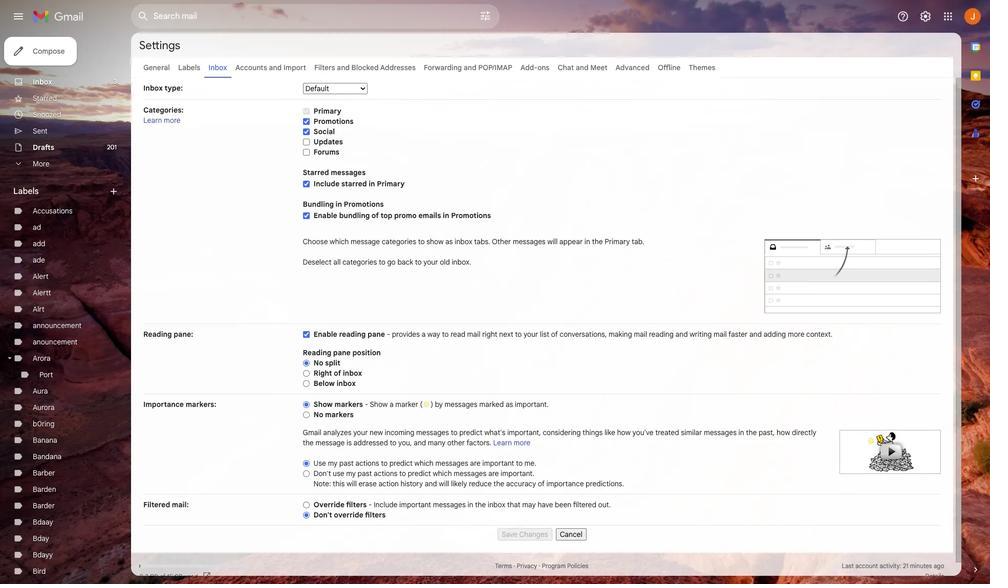 Task type: vqa. For each thing, say whether or not it's contained in the screenshot.
2nd Show from the right
yes



Task type: locate. For each thing, give the bounding box(es) containing it.
0 horizontal spatial will
[[347, 480, 357, 489]]

ad
[[33, 223, 41, 232]]

which inside don't use my past actions to predict which messages are important. note: this will erase action history and will likely reduce the accuracy of importance predictions.
[[433, 469, 452, 479]]

mail right read
[[468, 330, 481, 339]]

starred for starred messages
[[303, 168, 329, 177]]

1 horizontal spatial your
[[424, 258, 438, 267]]

advanced search options image
[[476, 6, 496, 26]]

a left marker
[[390, 400, 394, 409]]

pane up split
[[333, 348, 351, 358]]

sent
[[33, 127, 48, 136]]

promotions up choose which message categories to show as inbox tabs. other messages will appear in the primary tab.
[[451, 211, 491, 220]]

alert
[[33, 272, 48, 281]]

terms · privacy · program policies
[[496, 563, 589, 570]]

account
[[856, 563, 879, 570]]

2 vertical spatial primary
[[605, 237, 630, 246]]

predict inside gmail analyzes your new incoming messages to predict what's important, considering things like how you've treated similar messages in the past, how directly the message is addressed to you, and many other factors.
[[460, 428, 483, 438]]

are up 'reduce'
[[489, 469, 499, 479]]

directly
[[793, 428, 817, 438]]

0 vertical spatial message
[[351, 237, 380, 246]]

filtered
[[143, 501, 170, 510]]

have
[[538, 501, 554, 510]]

adding
[[764, 330, 787, 339]]

chat and meet link
[[558, 63, 608, 72]]

0 vertical spatial primary
[[314, 107, 342, 116]]

1 horizontal spatial past
[[358, 469, 372, 479]]

bundling
[[339, 211, 370, 220]]

1 vertical spatial important.
[[501, 469, 535, 479]]

1 vertical spatial no
[[314, 410, 324, 420]]

addresses
[[381, 63, 416, 72]]

and
[[269, 63, 282, 72], [337, 63, 350, 72], [464, 63, 477, 72], [576, 63, 589, 72], [676, 330, 688, 339], [750, 330, 762, 339], [414, 439, 426, 448], [425, 480, 437, 489]]

Forums checkbox
[[303, 148, 310, 156]]

0 vertical spatial filters
[[346, 501, 367, 510]]

appear
[[560, 237, 583, 246]]

deselect all categories to go back to your old inbox.
[[303, 258, 472, 267]]

· right privacy link
[[539, 563, 541, 570]]

0 vertical spatial are
[[470, 459, 481, 468]]

inbox link up starred link
[[33, 77, 52, 87]]

filters right override
[[365, 511, 386, 520]]

past up 'erase'
[[358, 469, 372, 479]]

gb right 15
[[174, 573, 183, 581]]

2 vertical spatial which
[[433, 469, 452, 479]]

message down analyzes
[[316, 439, 345, 448]]

importance
[[143, 400, 184, 409]]

0 horizontal spatial a
[[390, 400, 394, 409]]

which up history
[[415, 459, 434, 468]]

the down gmail
[[303, 439, 314, 448]]

1 horizontal spatial starred
[[303, 168, 329, 177]]

writing
[[690, 330, 712, 339]]

1 vertical spatial labels
[[13, 187, 39, 197]]

predict
[[460, 428, 483, 438], [390, 459, 413, 468], [408, 469, 431, 479]]

starred up snoozed "link"
[[33, 94, 57, 103]]

primary
[[314, 107, 342, 116], [377, 179, 405, 189], [605, 237, 630, 246]]

provides
[[392, 330, 420, 339]]

inbox
[[209, 63, 227, 72], [33, 77, 52, 87], [143, 84, 163, 93]]

override
[[334, 511, 364, 520]]

2 don't from the top
[[314, 511, 332, 520]]

2 enable from the top
[[314, 330, 338, 339]]

you,
[[399, 439, 412, 448]]

enable down bundling
[[314, 211, 338, 220]]

2 how from the left
[[777, 428, 791, 438]]

to
[[418, 237, 425, 246], [379, 258, 386, 267], [415, 258, 422, 267], [443, 330, 449, 339], [516, 330, 522, 339], [451, 428, 458, 438], [390, 439, 397, 448], [381, 459, 388, 468], [516, 459, 523, 468], [400, 469, 406, 479]]

0 horizontal spatial inbox
[[33, 77, 52, 87]]

of right list
[[552, 330, 558, 339]]

0 vertical spatial inbox link
[[209, 63, 227, 72]]

important.
[[515, 400, 549, 409], [501, 469, 535, 479]]

port
[[39, 370, 53, 380]]

and inside gmail analyzes your new incoming messages to predict what's important, considering things like how you've treated similar messages in the past, how directly the message is addressed to you, and many other factors.
[[414, 439, 426, 448]]

0 vertical spatial learn
[[143, 116, 162, 125]]

0 vertical spatial more
[[164, 116, 181, 125]]

learn more link
[[143, 116, 181, 125], [494, 439, 531, 448]]

Search mail text field
[[154, 11, 451, 22]]

predict up the factors. at the bottom of page
[[460, 428, 483, 438]]

in inside gmail analyzes your new incoming messages to predict what's important, considering things like how you've treated similar messages in the past, how directly the message is addressed to you, and many other factors.
[[739, 428, 745, 438]]

back
[[398, 258, 414, 267]]

things
[[583, 428, 603, 438]]

1 horizontal spatial reading
[[303, 348, 332, 358]]

barber
[[33, 469, 55, 478]]

will
[[548, 237, 558, 246], [347, 480, 357, 489], [439, 480, 450, 489]]

markers for no
[[325, 410, 354, 420]]

inbox left that
[[488, 501, 506, 510]]

0 vertical spatial enable
[[314, 211, 338, 220]]

labels inside navigation
[[13, 187, 39, 197]]

my right use
[[347, 469, 356, 479]]

and left writing at right bottom
[[676, 330, 688, 339]]

1 vertical spatial filters
[[365, 511, 386, 520]]

1 vertical spatial learn
[[494, 439, 512, 448]]

reading up reading pane position
[[339, 330, 366, 339]]

2 horizontal spatial more
[[789, 330, 805, 339]]

None radio
[[303, 401, 310, 409], [303, 470, 310, 478], [303, 401, 310, 409], [303, 470, 310, 478]]

labels link
[[178, 63, 200, 72]]

actions inside don't use my past actions to predict which messages are important. note: this will erase action history and will likely reduce the accuracy of importance predictions.
[[374, 469, 398, 479]]

Social checkbox
[[303, 128, 310, 136]]

1 horizontal spatial pane
[[368, 330, 385, 339]]

learn more link down categories:
[[143, 116, 181, 125]]

settings image
[[920, 10, 933, 23]]

1 vertical spatial reading
[[303, 348, 332, 358]]

1 vertical spatial past
[[358, 469, 372, 479]]

enable
[[314, 211, 338, 220], [314, 330, 338, 339]]

1 horizontal spatial categories
[[382, 237, 417, 246]]

me.
[[525, 459, 537, 468]]

reading left writing at right bottom
[[650, 330, 674, 339]]

1 horizontal spatial learn
[[494, 439, 512, 448]]

making
[[609, 330, 633, 339]]

1 show from the left
[[314, 400, 333, 409]]

no up the right
[[314, 359, 324, 368]]

inbox up starred link
[[33, 77, 52, 87]]

1 vertical spatial don't
[[314, 511, 332, 520]]

to up history
[[400, 469, 406, 479]]

more down important,
[[514, 439, 531, 448]]

starred for starred link
[[33, 94, 57, 103]]

likely
[[451, 480, 468, 489]]

all
[[334, 258, 341, 267]]

in down 'reduce'
[[468, 501, 474, 510]]

)
[[431, 400, 434, 409]]

categories right all
[[343, 258, 377, 267]]

starred up include starred in primary option
[[303, 168, 329, 177]]

0 vertical spatial labels
[[178, 63, 200, 72]]

1 vertical spatial actions
[[374, 469, 398, 479]]

my inside don't use my past actions to predict which messages are important. note: this will erase action history and will likely reduce the accuracy of importance predictions.
[[347, 469, 356, 479]]

b0ring link
[[33, 420, 55, 429]]

more right adding
[[789, 330, 805, 339]]

labels for labels link
[[178, 63, 200, 72]]

2 show from the left
[[370, 400, 388, 409]]

the right 'reduce'
[[494, 480, 505, 489]]

21
[[904, 563, 909, 570]]

alertt link
[[33, 288, 51, 298]]

will left appear
[[548, 237, 558, 246]]

0 horizontal spatial labels
[[13, 187, 39, 197]]

1 vertical spatial -
[[365, 400, 369, 409]]

0 horizontal spatial more
[[164, 116, 181, 125]]

in up bundling
[[336, 200, 342, 209]]

your left list
[[524, 330, 539, 339]]

1 vertical spatial markers
[[325, 410, 354, 420]]

0 horizontal spatial pane
[[333, 348, 351, 358]]

below
[[314, 379, 335, 388]]

None search field
[[131, 4, 500, 29]]

position
[[353, 348, 381, 358]]

your up addressed
[[354, 428, 368, 438]]

show up no markers
[[314, 400, 333, 409]]

0 vertical spatial actions
[[356, 459, 379, 468]]

bday
[[33, 534, 49, 544]]

starred
[[342, 179, 367, 189]]

list
[[540, 330, 550, 339]]

primary left tab.
[[605, 237, 630, 246]]

starred inside labels navigation
[[33, 94, 57, 103]]

1 horizontal spatial how
[[777, 428, 791, 438]]

2 horizontal spatial mail
[[714, 330, 728, 339]]

footer containing terms
[[131, 562, 954, 582]]

0 vertical spatial your
[[424, 258, 438, 267]]

navigation containing save changes
[[143, 526, 942, 541]]

0 horizontal spatial show
[[314, 400, 333, 409]]

support image
[[898, 10, 910, 23]]

markers
[[335, 400, 363, 409], [325, 410, 354, 420]]

filters
[[315, 63, 335, 72]]

which
[[330, 237, 349, 246], [415, 459, 434, 468], [433, 469, 452, 479]]

gmail image
[[33, 6, 89, 27]]

navigation
[[143, 526, 942, 541]]

aurora link
[[33, 403, 55, 412]]

important
[[483, 459, 515, 468], [400, 501, 432, 510]]

0 horizontal spatial important
[[400, 501, 432, 510]]

primary up 'social'
[[314, 107, 342, 116]]

pane up position
[[368, 330, 385, 339]]

0 horizontal spatial as
[[446, 237, 453, 246]]

filtered
[[574, 501, 597, 510]]

messages inside don't use my past actions to predict which messages are important. note: this will erase action history and will likely reduce the accuracy of importance predictions.
[[454, 469, 487, 479]]

1 mail from the left
[[468, 330, 481, 339]]

Below inbox radio
[[303, 380, 310, 388]]

save changes
[[502, 530, 549, 540]]

include down action
[[374, 501, 398, 510]]

Primary checkbox
[[303, 108, 310, 115]]

- left 'provides'
[[387, 330, 390, 339]]

erase
[[359, 480, 377, 489]]

No markers radio
[[303, 411, 310, 419]]

1 horizontal spatial gb
[[174, 573, 183, 581]]

actions up action
[[374, 469, 398, 479]]

of right accuracy
[[538, 480, 545, 489]]

more inside categories: learn more
[[164, 116, 181, 125]]

of inside footer
[[160, 573, 166, 581]]

1 horizontal spatial show
[[370, 400, 388, 409]]

new
[[370, 428, 383, 438]]

don't inside don't use my past actions to predict which messages are important. note: this will erase action history and will likely reduce the accuracy of importance predictions.
[[314, 469, 331, 479]]

0 vertical spatial important
[[483, 459, 515, 468]]

inbox link
[[209, 63, 227, 72], [33, 77, 52, 87]]

note:
[[314, 480, 331, 489]]

past,
[[759, 428, 775, 438]]

pane
[[368, 330, 385, 339], [333, 348, 351, 358]]

1 vertical spatial as
[[506, 400, 514, 409]]

don't up note:
[[314, 469, 331, 479]]

2 vertical spatial predict
[[408, 469, 431, 479]]

1 horizontal spatial reading
[[650, 330, 674, 339]]

None radio
[[303, 502, 310, 509]]

0 vertical spatial past
[[340, 459, 354, 468]]

2 vertical spatial promotions
[[451, 211, 491, 220]]

ade
[[33, 256, 45, 265]]

to left me.
[[516, 459, 523, 468]]

1 enable from the top
[[314, 211, 338, 220]]

Updates checkbox
[[303, 138, 310, 146]]

ago
[[934, 563, 945, 570]]

1 vertical spatial starred
[[303, 168, 329, 177]]

other
[[448, 439, 465, 448]]

1 horizontal spatial inbox link
[[209, 63, 227, 72]]

1 horizontal spatial primary
[[377, 179, 405, 189]]

1 horizontal spatial labels
[[178, 63, 200, 72]]

- down 'erase'
[[369, 501, 372, 510]]

use
[[314, 459, 326, 468]]

labels heading
[[13, 187, 109, 197]]

important. inside don't use my past actions to predict which messages are important. note: this will erase action history and will likely reduce the accuracy of importance predictions.
[[501, 469, 535, 479]]

0 vertical spatial pane
[[368, 330, 385, 339]]

mail right the making
[[635, 330, 648, 339]]

which up "likely"
[[433, 469, 452, 479]]

and right you,
[[414, 439, 426, 448]]

labels for labels heading
[[13, 187, 39, 197]]

1 horizontal spatial my
[[347, 469, 356, 479]]

- for show
[[365, 400, 369, 409]]

1 vertical spatial pane
[[333, 348, 351, 358]]

No split radio
[[303, 360, 310, 367]]

15
[[167, 573, 173, 581]]

1 horizontal spatial mail
[[635, 330, 648, 339]]

important. up accuracy
[[501, 469, 535, 479]]

a left way
[[422, 330, 426, 339]]

0 vertical spatial no
[[314, 359, 324, 368]]

primary up the top at the top
[[377, 179, 405, 189]]

markers up no markers
[[335, 400, 363, 409]]

the right appear
[[593, 237, 603, 246]]

footer
[[131, 562, 954, 582]]

type:
[[165, 84, 183, 93]]

1 vertical spatial your
[[524, 330, 539, 339]]

categories
[[382, 237, 417, 246], [343, 258, 377, 267]]

include down starred messages
[[314, 179, 340, 189]]

predictions.
[[586, 480, 625, 489]]

messages down "likely"
[[433, 501, 466, 510]]

0 vertical spatial -
[[387, 330, 390, 339]]

important down learn more
[[483, 459, 515, 468]]

alert link
[[33, 272, 48, 281]]

add-ons link
[[521, 63, 550, 72]]

enable for enable bundling of top promo emails in promotions
[[314, 211, 338, 220]]

that
[[508, 501, 521, 510]]

Promotions checkbox
[[303, 118, 310, 125]]

will right this
[[347, 480, 357, 489]]

drafts
[[33, 143, 54, 152]]

predict down use my past actions to predict which messages are important to me.
[[408, 469, 431, 479]]

0 horizontal spatial reading
[[339, 330, 366, 339]]

inbox down "right of inbox"
[[337, 379, 356, 388]]

0 vertical spatial a
[[422, 330, 426, 339]]

inbox left type:
[[143, 84, 163, 93]]

learn down what's
[[494, 439, 512, 448]]

1 horizontal spatial ·
[[539, 563, 541, 570]]

gmail analyzes your new incoming messages to predict what's important, considering things like how you've treated similar messages in the past, how directly the message is addressed to you, and many other factors.
[[303, 428, 817, 448]]

starred link
[[33, 94, 57, 103]]

1 don't from the top
[[314, 469, 331, 479]]

my up use
[[328, 459, 338, 468]]

0 vertical spatial starred
[[33, 94, 57, 103]]

gb right 0.3
[[150, 573, 158, 581]]

0 horizontal spatial how
[[618, 428, 631, 438]]

messages right by
[[445, 400, 478, 409]]

0 vertical spatial reading
[[143, 330, 172, 339]]

blocked
[[352, 63, 379, 72]]

1 vertical spatial more
[[789, 330, 805, 339]]

labels down more at the left
[[13, 187, 39, 197]]

old
[[440, 258, 450, 267]]

learn more link down important,
[[494, 439, 531, 448]]

0 horizontal spatial starred
[[33, 94, 57, 103]]

0 horizontal spatial ·
[[514, 563, 516, 570]]

promotions up bundling
[[344, 200, 384, 209]]

no for no markers
[[314, 410, 324, 420]]

1 vertical spatial enable
[[314, 330, 338, 339]]

Right of inbox radio
[[303, 370, 310, 378]]

labels
[[178, 63, 200, 72], [13, 187, 39, 197]]

will left "likely"
[[439, 480, 450, 489]]

1 no from the top
[[314, 359, 324, 368]]

0 vertical spatial markers
[[335, 400, 363, 409]]

predict inside don't use my past actions to predict which messages are important. note: this will erase action history and will likely reduce the accuracy of importance predictions.
[[408, 469, 431, 479]]

0 horizontal spatial message
[[316, 439, 345, 448]]

add-
[[521, 63, 538, 72]]

no for no split
[[314, 359, 324, 368]]

1 horizontal spatial are
[[489, 469, 499, 479]]

no right no markers radio at the bottom of the page
[[314, 410, 324, 420]]

as right show
[[446, 237, 453, 246]]

forwarding and pop/imap link
[[424, 63, 513, 72]]

messages
[[331, 168, 366, 177], [513, 237, 546, 246], [445, 400, 478, 409], [417, 428, 449, 438], [704, 428, 737, 438], [436, 459, 469, 468], [454, 469, 487, 479], [433, 501, 466, 510]]

None checkbox
[[303, 331, 310, 339]]

2 horizontal spatial primary
[[605, 237, 630, 246]]

snoozed
[[33, 110, 61, 119]]

message down bundling
[[351, 237, 380, 246]]

and right history
[[425, 480, 437, 489]]

right
[[483, 330, 498, 339]]

follow link to manage storage image
[[202, 572, 212, 582]]

2 vertical spatial -
[[369, 501, 372, 510]]

actions up 'erase'
[[356, 459, 379, 468]]

categories up back
[[382, 237, 417, 246]]

0 horizontal spatial learn more link
[[143, 116, 181, 125]]

like
[[605, 428, 616, 438]]

reading for reading pane position
[[303, 348, 332, 358]]

important down history
[[400, 501, 432, 510]]

labels up type:
[[178, 63, 200, 72]]

1 vertical spatial promotions
[[344, 200, 384, 209]]

predict down you,
[[390, 459, 413, 468]]

no
[[314, 359, 324, 368], [314, 410, 324, 420]]

2 horizontal spatial your
[[524, 330, 539, 339]]

message inside gmail analyzes your new incoming messages to predict what's important, considering things like how you've treated similar messages in the past, how directly the message is addressed to you, and many other factors.
[[316, 439, 345, 448]]

tab list
[[962, 33, 991, 548]]

1 vertical spatial categories
[[343, 258, 377, 267]]

last account activity: 21 minutes ago details
[[843, 563, 945, 581]]

learn down categories:
[[143, 116, 162, 125]]

2 no from the top
[[314, 410, 324, 420]]

1 vertical spatial include
[[374, 501, 398, 510]]

accounts and import
[[236, 63, 306, 72]]

0 horizontal spatial past
[[340, 459, 354, 468]]

0 vertical spatial promotions
[[314, 117, 354, 126]]

the inside don't use my past actions to predict which messages are important. note: this will erase action history and will likely reduce the accuracy of importance predictions.
[[494, 480, 505, 489]]

show left marker
[[370, 400, 388, 409]]

promotions up 'social'
[[314, 117, 354, 126]]

1 vertical spatial my
[[347, 469, 356, 479]]

0.3
[[139, 573, 148, 581]]

as right marked
[[506, 400, 514, 409]]

message
[[351, 237, 380, 246], [316, 439, 345, 448]]

to left you,
[[390, 439, 397, 448]]

are inside don't use my past actions to predict which messages are important. note: this will erase action history and will likely reduce the accuracy of importance predictions.
[[489, 469, 499, 479]]



Task type: describe. For each thing, give the bounding box(es) containing it.
bird
[[33, 567, 46, 576]]

program
[[542, 563, 566, 570]]

to left go at the top left
[[379, 258, 386, 267]]

bday link
[[33, 534, 49, 544]]

go
[[388, 258, 396, 267]]

2 gb from the left
[[174, 573, 183, 581]]

aurora
[[33, 403, 55, 412]]

aura link
[[33, 387, 48, 396]]

main menu image
[[12, 10, 25, 23]]

may
[[523, 501, 536, 510]]

been
[[555, 501, 572, 510]]

alertt
[[33, 288, 51, 298]]

- for include
[[369, 501, 372, 510]]

to right back
[[415, 258, 422, 267]]

of up below inbox
[[334, 369, 341, 378]]

alrt
[[33, 305, 44, 314]]

2 horizontal spatial will
[[548, 237, 558, 246]]

cancel
[[560, 530, 583, 540]]

important,
[[508, 428, 541, 438]]

link to an instructional video for priority inbox image
[[840, 430, 942, 474]]

(
[[420, 400, 423, 409]]

inbox inside labels navigation
[[33, 77, 52, 87]]

announcement link
[[33, 321, 82, 330]]

anouncement
[[33, 338, 78, 347]]

in right appear
[[585, 237, 591, 246]]

1 horizontal spatial message
[[351, 237, 380, 246]]

choose
[[303, 237, 328, 246]]

read
[[451, 330, 466, 339]]

bandana
[[33, 452, 62, 462]]

don't for don't override filters
[[314, 511, 332, 520]]

0 horizontal spatial are
[[470, 459, 481, 468]]

minutes
[[911, 563, 933, 570]]

chat
[[558, 63, 574, 72]]

and right the faster
[[750, 330, 762, 339]]

0 vertical spatial learn more link
[[143, 116, 181, 125]]

meet
[[591, 63, 608, 72]]

1 vertical spatial primary
[[377, 179, 405, 189]]

1 vertical spatial which
[[415, 459, 434, 468]]

and left import
[[269, 63, 282, 72]]

you've
[[633, 428, 654, 438]]

the down 'reduce'
[[476, 501, 486, 510]]

2 horizontal spatial inbox
[[209, 63, 227, 72]]

0 vertical spatial which
[[330, 237, 349, 246]]

learn inside categories: learn more
[[143, 116, 162, 125]]

history
[[401, 480, 423, 489]]

reading for reading pane:
[[143, 330, 172, 339]]

enable for enable reading pane - provides a way to read mail right next to your list of conversations, making mail reading and writing mail faster and adding more context.
[[314, 330, 338, 339]]

more
[[33, 159, 49, 169]]

messages up starred
[[331, 168, 366, 177]]

don't use my past actions to predict which messages are important. note: this will erase action history and will likely reduce the accuracy of importance predictions.
[[314, 469, 625, 489]]

3 mail from the left
[[714, 330, 728, 339]]

bdayy
[[33, 551, 53, 560]]

anouncement link
[[33, 338, 78, 347]]

themes
[[689, 63, 716, 72]]

override filters - include important messages in the inbox that may have been filtered out.
[[314, 501, 611, 510]]

choose which message categories to show as inbox tabs. other messages will appear in the primary tab.
[[303, 237, 645, 246]]

bundling in promotions
[[303, 200, 384, 209]]

to left show
[[418, 237, 425, 246]]

forwarding
[[424, 63, 462, 72]]

social
[[314, 127, 335, 136]]

1 horizontal spatial important
[[483, 459, 515, 468]]

1 vertical spatial predict
[[390, 459, 413, 468]]

inbox up below inbox
[[343, 369, 362, 378]]

1 horizontal spatial a
[[422, 330, 426, 339]]

no split
[[314, 359, 341, 368]]

Enable bundling of top promo emails in Promotions checkbox
[[303, 212, 310, 220]]

include starred in primary
[[314, 179, 405, 189]]

Use my past actions to predict which messages are important to me. radio
[[303, 460, 310, 468]]

pane:
[[174, 330, 193, 339]]

of inside don't use my past actions to predict which messages are important. note: this will erase action history and will likely reduce the accuracy of importance predictions.
[[538, 480, 545, 489]]

past inside don't use my past actions to predict which messages are important. note: this will erase action history and will likely reduce the accuracy of importance predictions.
[[358, 469, 372, 479]]

to up action
[[381, 459, 388, 468]]

show markers - show a marker (
[[314, 400, 425, 409]]

general link
[[143, 63, 170, 72]]

bird link
[[33, 567, 46, 576]]

to right way
[[443, 330, 449, 339]]

1 horizontal spatial more
[[514, 439, 531, 448]]

right
[[314, 369, 332, 378]]

split
[[325, 359, 341, 368]]

incoming
[[385, 428, 415, 438]]

banana link
[[33, 436, 57, 445]]

Don't override filters radio
[[303, 512, 310, 519]]

2 · from the left
[[539, 563, 541, 570]]

2 reading from the left
[[650, 330, 674, 339]]

) by messages marked as important.
[[431, 400, 549, 409]]

messages up many
[[417, 428, 449, 438]]

and right filters
[[337, 63, 350, 72]]

1 vertical spatial a
[[390, 400, 394, 409]]

marked
[[480, 400, 504, 409]]

barder
[[33, 502, 55, 511]]

context.
[[807, 330, 833, 339]]

arora link
[[33, 354, 51, 363]]

to inside don't use my past actions to predict which messages are important. note: this will erase action history and will likely reduce the accuracy of importance predictions.
[[400, 469, 406, 479]]

1 how from the left
[[618, 428, 631, 438]]

1 horizontal spatial inbox
[[143, 84, 163, 93]]

gmail
[[303, 428, 322, 438]]

don't for don't use my past actions to predict which messages are important. note: this will erase action history and will likely reduce the accuracy of importance predictions.
[[314, 469, 331, 479]]

aura
[[33, 387, 48, 396]]

markers for show
[[335, 400, 363, 409]]

filtered mail:
[[143, 501, 189, 510]]

1 vertical spatial important
[[400, 501, 432, 510]]

your inside gmail analyzes your new incoming messages to predict what's important, considering things like how you've treated similar messages in the past, how directly the message is addressed to you, and many other factors.
[[354, 428, 368, 438]]

2 mail from the left
[[635, 330, 648, 339]]

announcement
[[33, 321, 82, 330]]

labels navigation
[[0, 33, 131, 585]]

1 · from the left
[[514, 563, 516, 570]]

use my past actions to predict which messages are important to me.
[[314, 459, 537, 468]]

themes link
[[689, 63, 716, 72]]

accusations link
[[33, 206, 73, 216]]

in right emails
[[443, 211, 450, 220]]

and right chat
[[576, 63, 589, 72]]

1 reading from the left
[[339, 330, 366, 339]]

and inside don't use my past actions to predict which messages are important. note: this will erase action history and will likely reduce the accuracy of importance predictions.
[[425, 480, 437, 489]]

messages right other
[[513, 237, 546, 246]]

right of inbox
[[314, 369, 362, 378]]

activity:
[[880, 563, 902, 570]]

0 horizontal spatial inbox link
[[33, 77, 52, 87]]

search mail image
[[134, 7, 153, 26]]

inbox left tabs.
[[455, 237, 473, 246]]

0 horizontal spatial include
[[314, 179, 340, 189]]

0 vertical spatial important.
[[515, 400, 549, 409]]

1 vertical spatial learn more link
[[494, 439, 531, 448]]

program policies link
[[542, 563, 589, 570]]

1 horizontal spatial as
[[506, 400, 514, 409]]

snoozed link
[[33, 110, 61, 119]]

bandana link
[[33, 452, 62, 462]]

ade link
[[33, 256, 45, 265]]

messages down other
[[436, 459, 469, 468]]

advanced
[[616, 63, 650, 72]]

accounts and import link
[[236, 63, 306, 72]]

0 vertical spatial as
[[446, 237, 453, 246]]

of left the top at the top
[[372, 211, 379, 220]]

sent link
[[33, 127, 48, 136]]

considering
[[543, 428, 581, 438]]

marker
[[396, 400, 419, 409]]

bdaay link
[[33, 518, 53, 527]]

use
[[333, 469, 345, 479]]

policies
[[568, 563, 589, 570]]

Include starred in Primary checkbox
[[303, 180, 310, 188]]

1 gb from the left
[[150, 573, 158, 581]]

reduce
[[469, 480, 492, 489]]

emails
[[419, 211, 441, 220]]

addressed
[[354, 439, 388, 448]]

0 vertical spatial categories
[[382, 237, 417, 246]]

1 horizontal spatial will
[[439, 480, 450, 489]]

to right next
[[516, 330, 522, 339]]

settings
[[139, 38, 180, 52]]

learn more
[[494, 439, 531, 448]]

privacy
[[517, 563, 538, 570]]

bdayy link
[[33, 551, 53, 560]]

drafts link
[[33, 143, 54, 152]]

the left past,
[[747, 428, 757, 438]]

offline
[[658, 63, 681, 72]]

importance
[[547, 480, 584, 489]]

in right starred
[[369, 179, 375, 189]]

0 vertical spatial my
[[328, 459, 338, 468]]

to up other
[[451, 428, 458, 438]]

tab.
[[632, 237, 645, 246]]

accusations
[[33, 206, 73, 216]]

messages right similar
[[704, 428, 737, 438]]

and left pop/imap
[[464, 63, 477, 72]]

promo
[[395, 211, 417, 220]]

b0ring
[[33, 420, 55, 429]]

other
[[492, 237, 511, 246]]



